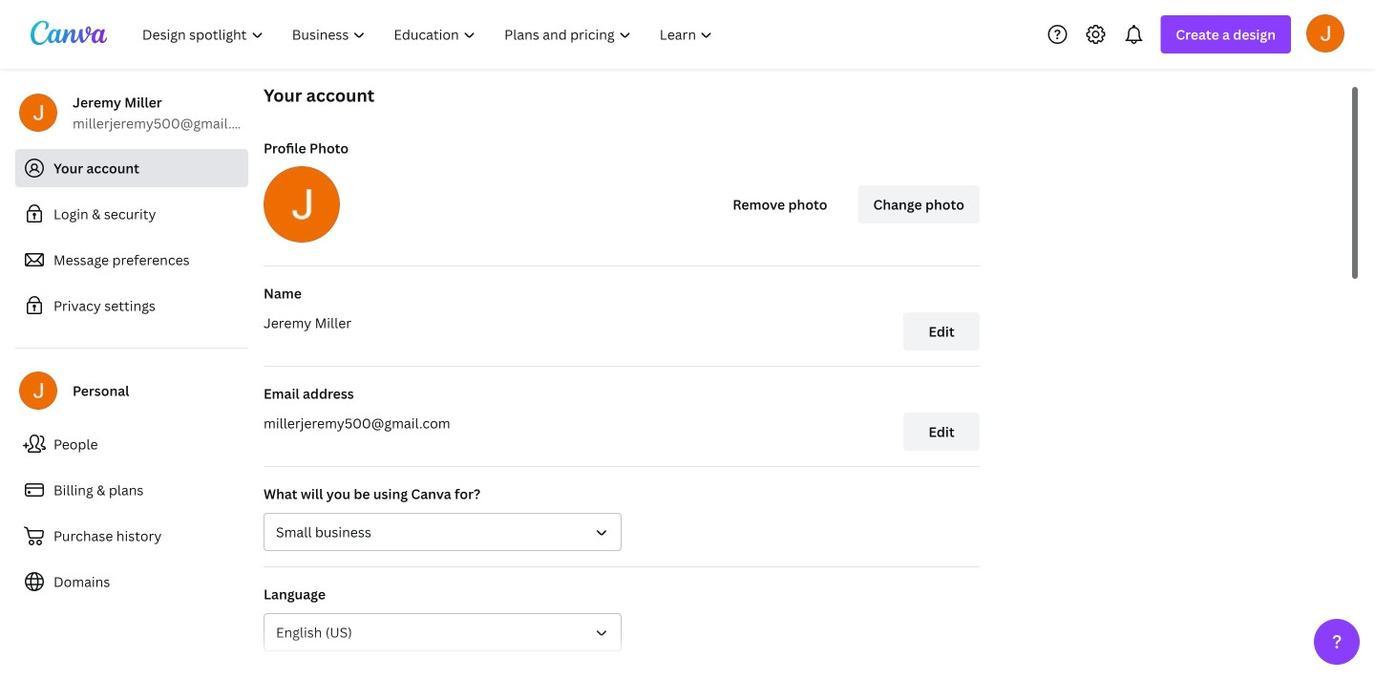 Task type: vqa. For each thing, say whether or not it's contained in the screenshot.
JEREMY MILLER 'icon'
yes



Task type: locate. For each thing, give the bounding box(es) containing it.
None button
[[264, 513, 622, 551]]



Task type: describe. For each thing, give the bounding box(es) containing it.
top level navigation element
[[130, 15, 729, 54]]

jeremy miller image
[[1307, 14, 1345, 52]]

Language: English (US) button
[[264, 613, 622, 652]]



